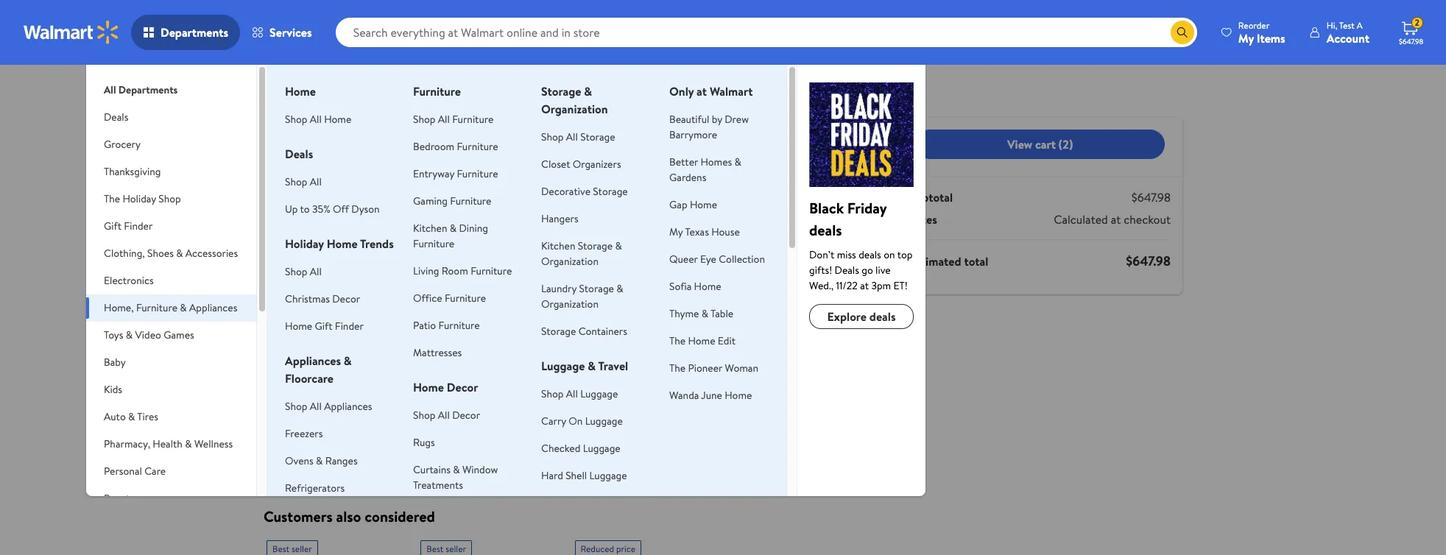 Task type: vqa. For each thing, say whether or not it's contained in the screenshot.


Task type: describe. For each thing, give the bounding box(es) containing it.
walmart image
[[24, 21, 119, 44]]

shipping for from $19.99 crocs toddler & kids crocband clog, sizes 4-6
[[445, 454, 477, 467]]

$647.98 for subtotal
[[1132, 189, 1171, 205]]

furniture down the bedroom furniture link
[[457, 166, 498, 181]]

& inside the better homes & gardens
[[735, 155, 742, 169]]

crocs toddler & kids classic glitter clog, sizes 4-6 image
[[267, 186, 395, 315]]

office
[[413, 291, 442, 306]]

freezers link
[[285, 426, 323, 441]]

clog for $33.74
[[766, 393, 791, 409]]

the holiday shop button
[[86, 186, 256, 213]]

furniture up products
[[452, 112, 494, 127]]

laundry
[[541, 281, 577, 296]]

electronics button
[[86, 267, 256, 295]]

deals button
[[86, 104, 256, 131]]

kitchen storage & organization
[[541, 239, 622, 269]]

my texas house link
[[669, 225, 740, 239]]

(2)
[[1059, 136, 1073, 152]]

care
[[144, 464, 166, 479]]

shop all furniture link
[[413, 112, 494, 127]]

office furniture
[[413, 291, 486, 306]]

grocery
[[104, 137, 141, 152]]

customers also considered
[[264, 506, 435, 526]]

1 vertical spatial finder
[[335, 319, 364, 334]]

edit
[[718, 334, 736, 348]]

luggage down baya
[[585, 414, 623, 429]]

estimated total
[[910, 253, 989, 269]]

2 product group from the left
[[421, 157, 550, 489]]

a
[[1357, 19, 1363, 31]]

& left travel
[[588, 358, 596, 374]]

deals inside black friday deals don't miss deals on top gifts! deals go live wed., 11/22 at 3pm et!
[[835, 263, 859, 278]]

crocs toddler & kids crocband clog, sizes 4-6 image
[[421, 186, 550, 315]]

storage down laundry storage & organization
[[541, 324, 576, 339]]

shop all link for holiday home trends
[[285, 264, 322, 279]]

personal care button
[[86, 458, 256, 485]]

options link for from $19.99 crocs toddler & kids crocband clog, sizes 4-6
[[421, 303, 480, 327]]

up
[[285, 202, 298, 217]]

added to cart!
[[696, 84, 780, 103]]

up to 35% off dyson
[[285, 202, 380, 217]]

1 horizontal spatial reduced price
[[581, 542, 636, 555]]

best down considered
[[427, 542, 444, 555]]

video
[[135, 328, 161, 342]]

crocs men's yukon vista ii clog sandal image
[[729, 186, 858, 315]]

checked luggage link
[[541, 441, 621, 456]]

1 vertical spatial price
[[616, 542, 636, 555]]

queer
[[669, 252, 698, 267]]

deals inside dropdown button
[[104, 110, 128, 124]]

holiday inside dropdown button
[[123, 191, 156, 206]]

1- for from $19.99 crocs toddler & kids baya clog
[[578, 438, 584, 451]]

house
[[712, 225, 740, 239]]

curtains
[[413, 462, 451, 477]]

wanda
[[669, 388, 699, 403]]

furniture up entryway furniture link
[[457, 139, 498, 154]]

1-day shipping for from $19.99 crocs toddler & kids baya clog
[[578, 438, 631, 451]]

seller down treatments on the bottom left of the page
[[446, 542, 466, 555]]

hangers
[[541, 211, 579, 226]]

storage inside the storage & organization
[[541, 83, 581, 99]]

& right ovens
[[316, 454, 323, 468]]

rugs
[[413, 435, 435, 450]]

& up games
[[180, 300, 187, 315]]

shop for holiday home trends
[[285, 264, 307, 279]]

2 vertical spatial appliances
[[324, 399, 372, 414]]

3pm
[[872, 278, 891, 293]]

1 vertical spatial deals
[[859, 247, 881, 262]]

home down off
[[327, 236, 358, 252]]

options for from $19.99 crocs toddler & kids baya clog
[[587, 308, 623, 323]]

services
[[270, 24, 312, 41]]

decor for christmas decor
[[332, 292, 360, 306]]

kitchen & dining furniture
[[413, 221, 488, 251]]

1- for from $19.99 crocs toddler & kids crocband clog, sizes 4-6
[[424, 454, 430, 467]]

best seller down considered
[[427, 542, 466, 555]]

cart
[[1035, 136, 1056, 152]]

1 vertical spatial holiday
[[285, 236, 324, 252]]

& right shoes
[[176, 246, 183, 261]]

home, furniture & appliances image
[[809, 82, 914, 187]]

all for holiday home trends
[[310, 264, 322, 279]]

shop for furniture
[[413, 112, 436, 127]]

vista
[[729, 393, 754, 409]]

off
[[333, 202, 349, 217]]

organization for laundry
[[541, 297, 599, 312]]

customers for customers also bought these products
[[264, 129, 333, 149]]

yukon
[[794, 376, 824, 393]]

closet
[[541, 157, 570, 172]]

carry on luggage
[[541, 414, 623, 429]]

entryway furniture link
[[413, 166, 498, 181]]

thyme & table
[[669, 306, 734, 321]]

beautiful
[[669, 112, 710, 127]]

et!
[[894, 278, 908, 293]]

luggage down hard
[[541, 496, 579, 510]]

6 for crocs
[[306, 409, 312, 425]]

glitter
[[304, 393, 338, 409]]

better homes & gardens
[[669, 155, 742, 185]]

wed.,
[[809, 278, 834, 293]]

appliances inside appliances & floorcare
[[285, 353, 341, 369]]

gift finder button
[[86, 213, 256, 240]]

toddler for from $19.99 crocs toddler & kids baya clog
[[607, 376, 645, 393]]

kitchen for storage & organization
[[541, 239, 575, 253]]

sizes for $19.99
[[503, 393, 528, 409]]

on
[[884, 247, 895, 262]]

view cart (2) button
[[916, 130, 1165, 159]]

explore deals
[[827, 309, 896, 325]]

furniture up dining
[[450, 194, 492, 208]]

home, furniture & appliances
[[104, 300, 237, 315]]

these
[[415, 129, 450, 149]]

cart!
[[753, 84, 780, 103]]

gifts!
[[809, 263, 832, 278]]

texas
[[685, 225, 709, 239]]

storage inside laundry storage & organization
[[579, 281, 614, 296]]

health
[[153, 437, 183, 451]]

added
[[696, 84, 734, 103]]

2 vertical spatial deals
[[870, 309, 896, 325]]

storage containers
[[541, 324, 627, 339]]

mattresses
[[413, 345, 462, 360]]

home up 'shop all home' link
[[285, 83, 316, 99]]

shop all decor link
[[413, 408, 480, 423]]

kids inside from $19.99 crocs toddler & kids baya clog
[[659, 376, 680, 393]]

1- for $33.74 $59.99 crocs men's yukon vista ii clog sandal 1158
[[732, 438, 738, 451]]

hangers link
[[541, 211, 579, 226]]

personal
[[104, 464, 142, 479]]

shop all storage
[[541, 130, 615, 144]]

the for the home edit
[[669, 334, 686, 348]]

0 vertical spatial reduced
[[427, 165, 460, 177]]

to for up
[[300, 202, 310, 217]]

furniture inside kitchen & dining furniture
[[413, 236, 455, 251]]

best seller up decorative storage link on the top left
[[581, 165, 620, 177]]

luggage up shop all luggage
[[541, 358, 585, 374]]

floorcare
[[285, 370, 334, 387]]

freezers
[[285, 426, 323, 441]]

kitchen & dining furniture link
[[413, 221, 488, 251]]

departments inside dropdown button
[[161, 24, 228, 41]]

decor for home decor
[[447, 379, 478, 395]]

luggage up hard shell luggage link
[[583, 441, 621, 456]]

price inside product group
[[462, 165, 482, 177]]

kids inside $24.99 crocs toddler & kids classic glitter clog, sizes 4-6
[[350, 376, 371, 393]]

customers for customers also considered
[[264, 506, 333, 526]]

clog, for from $19.99
[[473, 393, 500, 409]]

search icon image
[[1177, 27, 1189, 38]]

furniture down "living room furniture"
[[445, 291, 486, 306]]

shop for storage & organization
[[541, 130, 564, 144]]

all for appliances & floorcare
[[310, 399, 322, 414]]

thanksgiving button
[[86, 158, 256, 186]]

1 vertical spatial departments
[[118, 82, 178, 97]]

shop all luggage
[[541, 387, 618, 401]]

calculated
[[1054, 211, 1108, 228]]

$24.99
[[267, 354, 306, 373]]

shop all home link
[[285, 112, 352, 127]]

sofia
[[669, 279, 692, 294]]

home up customers also bought these products
[[324, 112, 352, 127]]

appliances & floorcare
[[285, 353, 352, 387]]

also for considered
[[336, 506, 361, 526]]

470
[[314, 431, 328, 443]]

0 vertical spatial $647.98
[[1399, 36, 1424, 46]]

& inside from $19.99 crocs toddler & kids baya clog
[[648, 376, 656, 393]]

living room furniture link
[[413, 264, 512, 278]]

best down refrigerators link on the left of the page
[[272, 542, 290, 555]]

shop inside dropdown button
[[159, 191, 181, 206]]

baya
[[575, 393, 599, 409]]

crocband
[[421, 393, 471, 409]]

electronics
[[104, 273, 154, 288]]

ovens & ranges
[[285, 454, 358, 468]]

clog for from
[[602, 393, 626, 409]]

1158
[[776, 415, 792, 427]]

checkout
[[1124, 211, 1171, 228]]

3 product group from the left
[[575, 157, 704, 489]]

departments button
[[131, 15, 240, 50]]

seller up up
[[292, 165, 312, 177]]

& left table
[[702, 306, 709, 321]]

don't
[[809, 247, 835, 262]]

gift inside dropdown button
[[104, 219, 122, 233]]

reduced price inside product group
[[427, 165, 482, 177]]

furniture right room
[[471, 264, 512, 278]]

at for only
[[697, 83, 707, 99]]

gardens
[[669, 170, 707, 185]]

auto & tires button
[[86, 404, 256, 431]]

home right the gap
[[690, 197, 717, 212]]

shipping for from $19.99 crocs toddler & kids baya clog
[[599, 438, 631, 451]]

live
[[876, 263, 891, 278]]

thyme
[[669, 306, 699, 321]]

furniture up shop all furniture link
[[413, 83, 461, 99]]

patio
[[413, 318, 436, 333]]

dyson
[[352, 202, 380, 217]]

friday
[[848, 198, 887, 218]]



Task type: locate. For each thing, give the bounding box(es) containing it.
shipping for $33.74 $59.99 crocs men's yukon vista ii clog sandal 1158
[[753, 438, 785, 451]]

2 also from the top
[[336, 506, 361, 526]]

shop for appliances & floorcare
[[285, 399, 307, 414]]

$19.99 for from $19.99 crocs toddler & kids baya clog
[[608, 354, 643, 373]]

1 clog from the left
[[602, 393, 626, 409]]

kitchen inside kitchen & dining furniture
[[413, 221, 447, 236]]

storage inside kitchen storage & organization
[[578, 239, 613, 253]]

storage containers link
[[541, 324, 627, 339]]

2 shop all link from the top
[[285, 264, 322, 279]]

6 for $19.99
[[432, 409, 439, 425]]

0 vertical spatial departments
[[161, 24, 228, 41]]

3 crocs from the left
[[575, 376, 605, 393]]

2 vertical spatial organization
[[541, 297, 599, 312]]

1 horizontal spatial clog
[[766, 393, 791, 409]]

to for added
[[737, 84, 750, 103]]

home down christmas
[[285, 319, 312, 334]]

toys & video games
[[104, 328, 194, 342]]

toddler inside 'from $19.99 crocs toddler & kids crocband clog, sizes 4-6'
[[453, 376, 491, 393]]

kids inside 'from $19.99 crocs toddler & kids crocband clog, sizes 4-6'
[[504, 376, 526, 393]]

& inside laundry storage & organization
[[617, 281, 623, 296]]

from for from $19.99 crocs toddler & kids baya clog
[[575, 354, 605, 373]]

customers down 'shop all home' link
[[264, 129, 333, 149]]

organization up laundry
[[541, 254, 599, 269]]

clog, inside $24.99 crocs toddler & kids classic glitter clog, sizes 4-6
[[341, 393, 368, 409]]

at down go
[[860, 278, 869, 293]]

to left cart!
[[737, 84, 750, 103]]

0 vertical spatial holiday
[[123, 191, 156, 206]]

best up decorative storage link on the top left
[[581, 165, 598, 177]]

0 horizontal spatial kitchen
[[413, 221, 447, 236]]

1 also from the top
[[336, 129, 361, 149]]

1 vertical spatial my
[[669, 225, 683, 239]]

the pioneer woman link
[[669, 361, 759, 376]]

1 options link from the left
[[267, 303, 326, 327]]

by
[[712, 112, 722, 127]]

& right 'homes'
[[735, 155, 742, 169]]

& inside kitchen storage & organization
[[615, 239, 622, 253]]

deals down shop all home
[[285, 146, 313, 162]]

2 6 from the left
[[432, 409, 439, 425]]

gift down christmas decor
[[315, 319, 332, 334]]

home left edit
[[688, 334, 715, 348]]

3 organization from the top
[[541, 297, 599, 312]]

finder down christmas decor
[[335, 319, 364, 334]]

1 horizontal spatial holiday
[[285, 236, 324, 252]]

1- for $24.99 crocs toddler & kids classic glitter clog, sizes 4-6
[[270, 454, 276, 467]]

sizes left shop all luggage
[[503, 393, 528, 409]]

best up up
[[272, 165, 290, 177]]

account
[[1327, 30, 1370, 46]]

0 horizontal spatial sizes
[[267, 409, 291, 425]]

4- for $19.99
[[421, 409, 432, 425]]

0 horizontal spatial options
[[278, 308, 315, 323]]

at left checkout
[[1111, 211, 1121, 228]]

deals down 3pm
[[870, 309, 896, 325]]

shipping up treatments on the bottom left of the page
[[445, 454, 477, 467]]

to right up
[[300, 202, 310, 217]]

4- inside 'from $19.99 crocs toddler & kids crocband clog, sizes 4-6'
[[421, 409, 432, 425]]

1-day shipping for $33.74 $59.99 crocs men's yukon vista ii clog sandal 1158
[[732, 438, 785, 451]]

departments up all departments link at left top
[[161, 24, 228, 41]]

& left window
[[453, 462, 460, 477]]

0 horizontal spatial 6
[[306, 409, 312, 425]]

1 horizontal spatial gift
[[315, 319, 332, 334]]

2 options from the left
[[433, 308, 469, 323]]

christmas decor link
[[285, 292, 360, 306]]

1 horizontal spatial deals
[[285, 146, 313, 162]]

from inside 'from $19.99 crocs toddler & kids crocband clog, sizes 4-6'
[[421, 354, 451, 373]]

1 horizontal spatial sizes
[[503, 393, 528, 409]]

my left texas
[[669, 225, 683, 239]]

furniture inside dropdown button
[[136, 300, 177, 315]]

options for from $19.99 crocs toddler & kids crocband clog, sizes 4-6
[[433, 308, 469, 323]]

view
[[1007, 136, 1033, 152]]

1 vertical spatial shop all
[[285, 264, 322, 279]]

1 vertical spatial decor
[[447, 379, 478, 395]]

1-day shipping for $24.99 crocs toddler & kids classic glitter clog, sizes 4-6
[[270, 454, 323, 467]]

all for deals
[[310, 175, 322, 189]]

6 up rugs link
[[432, 409, 439, 425]]

shipping for $24.99 crocs toddler & kids classic glitter clog, sizes 4-6
[[291, 454, 323, 467]]

1- down carry on luggage link
[[578, 438, 584, 451]]

toddler inside $24.99 crocs toddler & kids classic glitter clog, sizes 4-6
[[299, 376, 337, 393]]

home down the eye at the left of the page
[[694, 279, 722, 294]]

toddler up shop all decor link
[[453, 376, 491, 393]]

shipping down the 2263
[[599, 438, 631, 451]]

0 horizontal spatial from
[[421, 354, 451, 373]]

queer eye collection link
[[669, 252, 765, 267]]

crocs for from $19.99 crocs toddler & kids crocband clog, sizes 4-6
[[421, 376, 451, 393]]

sizes up freezers
[[267, 409, 291, 425]]

options link for $24.99 crocs toddler & kids classic glitter clog, sizes 4-6
[[267, 303, 326, 327]]

the home edit link
[[669, 334, 736, 348]]

shop
[[285, 112, 307, 127], [413, 112, 436, 127], [541, 130, 564, 144], [285, 175, 307, 189], [159, 191, 181, 206], [285, 264, 307, 279], [541, 387, 564, 401], [285, 399, 307, 414], [413, 408, 436, 423]]

1 vertical spatial to
[[300, 202, 310, 217]]

1 vertical spatial also
[[336, 506, 361, 526]]

1 shop all from the top
[[285, 175, 322, 189]]

0 vertical spatial finder
[[124, 219, 153, 233]]

closet organizers link
[[541, 157, 621, 172]]

christmas decor
[[285, 292, 360, 306]]

at right only
[[697, 83, 707, 99]]

3 options link from the left
[[575, 303, 635, 327]]

kids
[[350, 376, 371, 393], [504, 376, 526, 393], [659, 376, 680, 393], [104, 382, 122, 397]]

0 vertical spatial to
[[737, 84, 750, 103]]

0 horizontal spatial deals
[[104, 110, 128, 124]]

at for calculated
[[1111, 211, 1121, 228]]

clothing, shoes & accessories
[[104, 246, 238, 261]]

2 crocs from the left
[[421, 376, 451, 393]]

& left wanda
[[648, 376, 656, 393]]

& right home decor at the bottom of the page
[[494, 376, 502, 393]]

men's
[[762, 376, 791, 393]]

shop all home
[[285, 112, 352, 127]]

total
[[964, 253, 989, 269]]

1 vertical spatial reduced
[[581, 542, 614, 555]]

crocs
[[267, 376, 296, 393], [421, 376, 451, 393], [575, 376, 605, 393], [729, 376, 759, 393]]

0 horizontal spatial my
[[669, 225, 683, 239]]

1 vertical spatial organization
[[541, 254, 599, 269]]

crocs toddler & kids baya clog image
[[575, 186, 704, 315]]

0 horizontal spatial holiday
[[123, 191, 156, 206]]

seller
[[292, 165, 312, 177], [600, 165, 620, 177], [292, 542, 312, 555], [446, 542, 466, 555]]

luggage down travel
[[580, 387, 618, 401]]

luggage sets
[[541, 496, 600, 510]]

2 horizontal spatial deals
[[835, 263, 859, 278]]

from for from $19.99 crocs toddler & kids crocband clog, sizes 4-6
[[421, 354, 451, 373]]

reduced price down sets
[[581, 542, 636, 555]]

next slide for customers also bought these products list image
[[839, 228, 868, 257]]

shop all for deals
[[285, 175, 322, 189]]

$33.74
[[729, 354, 767, 373]]

product group containing $24.99
[[267, 157, 395, 489]]

product group
[[267, 157, 395, 489], [421, 157, 550, 489], [575, 157, 704, 489], [729, 157, 858, 489]]

decor
[[332, 292, 360, 306], [447, 379, 478, 395], [452, 408, 480, 423]]

1 from from the left
[[421, 354, 451, 373]]

auto
[[104, 409, 126, 424]]

& inside dropdown button
[[128, 409, 135, 424]]

crocs for from $19.99 crocs toddler & kids baya clog
[[575, 376, 605, 393]]

day
[[584, 438, 597, 451], [738, 438, 751, 451], [276, 454, 289, 467], [430, 454, 443, 467]]

home gift finder link
[[285, 319, 364, 334]]

0 horizontal spatial finder
[[124, 219, 153, 233]]

1 vertical spatial deals
[[285, 146, 313, 162]]

organization down laundry
[[541, 297, 599, 312]]

1 options from the left
[[278, 308, 315, 323]]

1 shop all link from the top
[[285, 175, 322, 189]]

home left ii
[[725, 388, 752, 403]]

2 horizontal spatial options
[[587, 308, 623, 323]]

2 toddler from the left
[[453, 376, 491, 393]]

& inside curtains & window treatments
[[453, 462, 460, 477]]

day for from $19.99 crocs toddler & kids crocband clog, sizes 4-6
[[430, 454, 443, 467]]

kitchen
[[413, 221, 447, 236], [541, 239, 575, 253]]

appliances up 470
[[324, 399, 372, 414]]

walmart
[[710, 83, 753, 99]]

$19.99 inside 'from $19.99 crocs toddler & kids crocband clog, sizes 4-6'
[[454, 354, 489, 373]]

pharmacy, health & wellness button
[[86, 431, 256, 458]]

0 horizontal spatial price
[[462, 165, 482, 177]]

2 vertical spatial deals
[[835, 263, 859, 278]]

toddler for from $19.99 crocs toddler & kids crocband clog, sizes 4-6
[[453, 376, 491, 393]]

0 vertical spatial shop all
[[285, 175, 322, 189]]

1-day shipping for from $19.99 crocs toddler & kids crocband clog, sizes 4-6
[[424, 454, 477, 467]]

kitchen down hangers
[[541, 239, 575, 253]]

laundry storage & organization
[[541, 281, 623, 312]]

shop all link
[[285, 175, 322, 189], [285, 264, 322, 279]]

at inside black friday deals don't miss deals on top gifts! deals go live wed., 11/22 at 3pm et!
[[860, 278, 869, 293]]

1 horizontal spatial clog,
[[473, 393, 500, 409]]

drew
[[725, 112, 749, 127]]

the left pioneer
[[669, 361, 686, 376]]

gaming
[[413, 194, 448, 208]]

3 options from the left
[[587, 308, 623, 323]]

the for the holiday shop
[[104, 191, 120, 206]]

all for furniture
[[438, 112, 450, 127]]

collection
[[719, 252, 765, 267]]

organization inside laundry storage & organization
[[541, 297, 599, 312]]

considered
[[365, 506, 435, 526]]

0 horizontal spatial toddler
[[299, 376, 337, 393]]

holiday down up
[[285, 236, 324, 252]]

from
[[421, 354, 451, 373], [575, 354, 605, 373]]

2 options link from the left
[[421, 303, 480, 327]]

clog, for $24.99
[[341, 393, 368, 409]]

crocs down luggage & travel
[[575, 376, 605, 393]]

deals
[[104, 110, 128, 124], [285, 146, 313, 162], [835, 263, 859, 278]]

entryway furniture
[[413, 166, 498, 181]]

0 vertical spatial organization
[[541, 101, 608, 117]]

1 horizontal spatial to
[[737, 84, 750, 103]]

1 vertical spatial the
[[669, 334, 686, 348]]

1 horizontal spatial finder
[[335, 319, 364, 334]]

1 crocs from the left
[[267, 376, 296, 393]]

day down vista
[[738, 438, 751, 451]]

also down refrigerators link on the left of the page
[[336, 506, 361, 526]]

0 horizontal spatial reduced
[[427, 165, 460, 177]]

from up home decor at the bottom of the page
[[421, 354, 451, 373]]

clog inside from $19.99 crocs toddler & kids baya clog
[[602, 393, 626, 409]]

1 horizontal spatial from
[[575, 354, 605, 373]]

0 horizontal spatial clog,
[[341, 393, 368, 409]]

& up containers
[[617, 281, 623, 296]]

organization for kitchen
[[541, 254, 599, 269]]

decorative storage link
[[541, 184, 628, 199]]

1 clog, from the left
[[341, 393, 368, 409]]

crocs down woman
[[729, 376, 759, 393]]

1 vertical spatial appliances
[[285, 353, 341, 369]]

grocery button
[[86, 131, 256, 158]]

6 inside 'from $19.99 crocs toddler & kids crocband clog, sizes 4-6'
[[432, 409, 439, 425]]

all for home decor
[[438, 408, 450, 423]]

furniture down office furniture
[[439, 318, 480, 333]]

appliances up games
[[189, 300, 237, 315]]

also
[[336, 129, 361, 149], [336, 506, 361, 526]]

1 vertical spatial shop all link
[[285, 264, 322, 279]]

& up the shop all appliances
[[340, 376, 348, 393]]

2 clog from the left
[[766, 393, 791, 409]]

luggage right shell on the bottom left of page
[[590, 468, 627, 483]]

queer eye collection
[[669, 252, 765, 267]]

$647.98 up checkout
[[1132, 189, 1171, 205]]

day down carry on luggage link
[[584, 438, 597, 451]]

finder down the holiday shop
[[124, 219, 153, 233]]

from inside from $19.99 crocs toddler & kids baya clog
[[575, 354, 605, 373]]

best seller
[[272, 165, 312, 177], [581, 165, 620, 177], [272, 542, 312, 555], [427, 542, 466, 555]]

explore deals link
[[809, 304, 914, 329]]

0 horizontal spatial clog
[[602, 393, 626, 409]]

1 horizontal spatial kitchen
[[541, 239, 575, 253]]

1 $19.99 from the left
[[454, 354, 489, 373]]

0 vertical spatial at
[[697, 83, 707, 99]]

living room furniture
[[413, 264, 512, 278]]

0 horizontal spatial options link
[[267, 303, 326, 327]]

1 horizontal spatial toddler
[[453, 376, 491, 393]]

the up gift finder
[[104, 191, 120, 206]]

thanksgiving
[[104, 164, 161, 179]]

my inside reorder my items
[[1239, 30, 1254, 46]]

0 vertical spatial reduced price
[[427, 165, 482, 177]]

hard shell luggage link
[[541, 468, 627, 483]]

1-day shipping down 1158
[[732, 438, 785, 451]]

all for luggage & travel
[[566, 387, 578, 401]]

2 organization from the top
[[541, 254, 599, 269]]

only
[[669, 83, 694, 99]]

Walmart Site-Wide search field
[[336, 18, 1197, 47]]

0 horizontal spatial to
[[300, 202, 310, 217]]

2 vertical spatial $647.98
[[1126, 252, 1171, 270]]

1 customers from the top
[[264, 129, 333, 149]]

crocs inside 'from $19.99 crocs toddler & kids crocband clog, sizes 4-6'
[[421, 376, 451, 393]]

1 horizontal spatial at
[[860, 278, 869, 293]]

best seller up up
[[272, 165, 312, 177]]

4- up rugs link
[[421, 409, 432, 425]]

shop all decor
[[413, 408, 480, 423]]

2 vertical spatial at
[[860, 278, 869, 293]]

& inside $24.99 crocs toddler & kids classic glitter clog, sizes 4-6
[[340, 376, 348, 393]]

clog inside $33.74 $59.99 crocs men's yukon vista ii clog sandal 1158
[[766, 393, 791, 409]]

0 horizontal spatial reduced price
[[427, 165, 482, 177]]

2 horizontal spatial options link
[[575, 303, 635, 327]]

checked luggage
[[541, 441, 621, 456]]

shop all up christmas
[[285, 264, 322, 279]]

& inside kitchen & dining furniture
[[450, 221, 457, 236]]

deals up go
[[859, 247, 881, 262]]

my left items
[[1239, 30, 1254, 46]]

kitchen for furniture
[[413, 221, 447, 236]]

furniture up toys & video games
[[136, 300, 177, 315]]

decorative
[[541, 184, 591, 199]]

beauty
[[104, 491, 135, 506]]

appliances
[[189, 300, 237, 315], [285, 353, 341, 369], [324, 399, 372, 414]]

1 vertical spatial kitchen
[[541, 239, 575, 253]]

shop all for holiday home trends
[[285, 264, 322, 279]]

baby button
[[86, 349, 256, 376]]

at
[[697, 83, 707, 99], [1111, 211, 1121, 228], [860, 278, 869, 293]]

baby
[[104, 355, 126, 370]]

clog,
[[341, 393, 368, 409], [473, 393, 500, 409]]

0 vertical spatial shop all link
[[285, 175, 322, 189]]

home up shop all decor
[[413, 379, 444, 395]]

1 horizontal spatial 4-
[[421, 409, 432, 425]]

pharmacy,
[[104, 437, 150, 451]]

1 vertical spatial customers
[[264, 506, 333, 526]]

1 vertical spatial gift
[[315, 319, 332, 334]]

sizes inside $24.99 crocs toddler & kids classic glitter clog, sizes 4-6
[[267, 409, 291, 425]]

$19.99 down containers
[[608, 354, 643, 373]]

shop all appliances link
[[285, 399, 372, 414]]

crocs inside $24.99 crocs toddler & kids classic glitter clog, sizes 4-6
[[267, 376, 296, 393]]

0 vertical spatial also
[[336, 129, 361, 149]]

home gift finder
[[285, 319, 364, 334]]

1- down rugs
[[424, 454, 430, 467]]

storage up 'organizers'
[[580, 130, 615, 144]]

best seller down refrigerators link on the left of the page
[[272, 542, 312, 555]]

0 horizontal spatial $19.99
[[454, 354, 489, 373]]

miss
[[837, 247, 856, 262]]

shipping down freezers link
[[291, 454, 323, 467]]

shop for home decor
[[413, 408, 436, 423]]

sizes for crocs
[[267, 409, 291, 425]]

appliances inside dropdown button
[[189, 300, 237, 315]]

0 vertical spatial my
[[1239, 30, 1254, 46]]

6 up freezers link
[[306, 409, 312, 425]]

also for bought
[[336, 129, 361, 149]]

0 vertical spatial customers
[[264, 129, 333, 149]]

shop for deals
[[285, 175, 307, 189]]

2 from from the left
[[575, 354, 605, 373]]

estimated
[[910, 253, 961, 269]]

1 4- from the left
[[294, 409, 306, 425]]

0 vertical spatial kitchen
[[413, 221, 447, 236]]

2 customers from the top
[[264, 506, 333, 526]]

0 vertical spatial decor
[[332, 292, 360, 306]]

organization inside kitchen storage & organization
[[541, 254, 599, 269]]

also down 'shop all home' link
[[336, 129, 361, 149]]

options for $24.99 crocs toddler & kids classic glitter clog, sizes 4-6
[[278, 308, 315, 323]]

seller down customers also considered
[[292, 542, 312, 555]]

3 toddler from the left
[[607, 376, 645, 393]]

0 vertical spatial the
[[104, 191, 120, 206]]

storage down hangers
[[578, 239, 613, 253]]

the for the pioneer woman
[[669, 361, 686, 376]]

$19.99 inside from $19.99 crocs toddler & kids baya clog
[[608, 354, 643, 373]]

1 horizontal spatial $19.99
[[608, 354, 643, 373]]

1-day shipping down the carry on luggage at the bottom left of the page
[[578, 438, 631, 451]]

patio furniture link
[[413, 318, 480, 333]]

& right toys
[[126, 328, 133, 342]]

storage
[[541, 83, 581, 99], [580, 130, 615, 144], [593, 184, 628, 199], [578, 239, 613, 253], [579, 281, 614, 296], [541, 324, 576, 339]]

0 vertical spatial appliances
[[189, 300, 237, 315]]

$33.74 $59.99 crocs men's yukon vista ii clog sandal 1158
[[729, 354, 826, 427]]

0 horizontal spatial gift
[[104, 219, 122, 233]]

product group containing $33.74
[[729, 157, 858, 489]]

sofia home
[[669, 279, 722, 294]]

shell
[[566, 468, 587, 483]]

toddler down travel
[[607, 376, 645, 393]]

gaming furniture link
[[413, 194, 492, 208]]

ovens & ranges link
[[285, 454, 358, 468]]

1 6 from the left
[[306, 409, 312, 425]]

Search search field
[[336, 18, 1197, 47]]

& left the tires
[[128, 409, 135, 424]]

&
[[584, 83, 592, 99], [735, 155, 742, 169], [450, 221, 457, 236], [615, 239, 622, 253], [176, 246, 183, 261], [617, 281, 623, 296], [180, 300, 187, 315], [702, 306, 709, 321], [126, 328, 133, 342], [344, 353, 352, 369], [588, 358, 596, 374], [340, 376, 348, 393], [494, 376, 502, 393], [648, 376, 656, 393], [128, 409, 135, 424], [185, 437, 192, 451], [316, 454, 323, 468], [453, 462, 460, 477]]

2 shop all from the top
[[285, 264, 322, 279]]

shop all link for deals
[[285, 175, 322, 189]]

decor down home decor at the bottom of the page
[[452, 408, 480, 423]]

ranges
[[325, 454, 358, 468]]

options link for from $19.99 crocs toddler & kids baya clog
[[575, 303, 635, 327]]

0 horizontal spatial at
[[697, 83, 707, 99]]

finder inside dropdown button
[[124, 219, 153, 233]]

shop for luggage & travel
[[541, 387, 564, 401]]

& inside appliances & floorcare
[[344, 353, 352, 369]]

reduced price down bedroom furniture
[[427, 165, 482, 177]]

4 crocs from the left
[[729, 376, 759, 393]]

1 horizontal spatial price
[[616, 542, 636, 555]]

decor up shop all decor link
[[447, 379, 478, 395]]

options down christmas
[[278, 308, 315, 323]]

crocs for $33.74 $59.99 crocs men's yukon vista ii clog sandal 1158
[[729, 376, 759, 393]]

4- inside $24.99 crocs toddler & kids classic glitter clog, sizes 4-6
[[294, 409, 306, 425]]

0 vertical spatial deals
[[809, 220, 842, 240]]

2263
[[622, 415, 641, 427]]

the inside dropdown button
[[104, 191, 120, 206]]

all for storage & organization
[[566, 130, 578, 144]]

deals up grocery
[[104, 110, 128, 124]]

options down office furniture
[[433, 308, 469, 323]]

holiday down thanksgiving
[[123, 191, 156, 206]]

organization up shop all storage
[[541, 101, 608, 117]]

6 inside $24.99 crocs toddler & kids classic glitter clog, sizes 4-6
[[306, 409, 312, 425]]

1 product group from the left
[[267, 157, 395, 489]]

4 product group from the left
[[729, 157, 858, 489]]

1 horizontal spatial 6
[[432, 409, 439, 425]]

$647.98 for estimated total
[[1126, 252, 1171, 270]]

the holiday shop
[[104, 191, 181, 206]]

sandal
[[793, 393, 826, 409]]

& inside the storage & organization
[[584, 83, 592, 99]]

0 vertical spatial deals
[[104, 110, 128, 124]]

1 vertical spatial reduced price
[[581, 542, 636, 555]]

toys
[[104, 328, 123, 342]]

bought
[[365, 129, 411, 149]]

clog, inside 'from $19.99 crocs toddler & kids crocband clog, sizes 4-6'
[[473, 393, 500, 409]]

view cart (2)
[[1007, 136, 1073, 152]]

sizes inside 'from $19.99 crocs toddler & kids crocband clog, sizes 4-6'
[[503, 393, 528, 409]]

& right health
[[185, 437, 192, 451]]

kids inside kids "dropdown button"
[[104, 382, 122, 397]]

beautiful by drew barrymore
[[669, 112, 749, 142]]

crocs inside from $19.99 crocs toddler & kids baya clog
[[575, 376, 605, 393]]

better homes & gardens link
[[669, 155, 742, 185]]

& inside dropdown button
[[185, 437, 192, 451]]

customers
[[264, 129, 333, 149], [264, 506, 333, 526]]

1-day shipping
[[578, 438, 631, 451], [732, 438, 785, 451], [270, 454, 323, 467], [424, 454, 477, 467]]

day for from $19.99 crocs toddler & kids baya clog
[[584, 438, 597, 451]]

1 vertical spatial $647.98
[[1132, 189, 1171, 205]]

1 horizontal spatial my
[[1239, 30, 1254, 46]]

storage down 'organizers'
[[593, 184, 628, 199]]

seller up decorative storage link on the top left
[[600, 165, 620, 177]]

1 horizontal spatial reduced
[[581, 542, 614, 555]]

2 vertical spatial the
[[669, 361, 686, 376]]

kitchen down "gaming"
[[413, 221, 447, 236]]

2 horizontal spatial at
[[1111, 211, 1121, 228]]

2 horizontal spatial toddler
[[607, 376, 645, 393]]

1 horizontal spatial options
[[433, 308, 469, 323]]

christmas
[[285, 292, 330, 306]]

1 organization from the top
[[541, 101, 608, 117]]

0 vertical spatial gift
[[104, 219, 122, 233]]

crocs inside $33.74 $59.99 crocs men's yukon vista ii clog sandal 1158
[[729, 376, 759, 393]]

holiday home trends
[[285, 236, 394, 252]]

the
[[104, 191, 120, 206], [669, 334, 686, 348], [669, 361, 686, 376]]

4- for crocs
[[294, 409, 306, 425]]

2 $19.99 from the left
[[608, 354, 643, 373]]

0 vertical spatial price
[[462, 165, 482, 177]]

$19.99 for from $19.99 crocs toddler & kids crocband clog, sizes 4-6
[[454, 354, 489, 373]]

& inside 'from $19.99 crocs toddler & kids crocband clog, sizes 4-6'
[[494, 376, 502, 393]]

2 4- from the left
[[421, 409, 432, 425]]

kitchen inside kitchen storage & organization
[[541, 239, 575, 253]]

gap
[[669, 197, 688, 212]]

1 vertical spatial at
[[1111, 211, 1121, 228]]

0 horizontal spatial 4-
[[294, 409, 306, 425]]

day for $33.74 $59.99 crocs men's yukon vista ii clog sandal 1158
[[738, 438, 751, 451]]

toddler inside from $19.99 crocs toddler & kids baya clog
[[607, 376, 645, 393]]

1 toddler from the left
[[299, 376, 337, 393]]

finder
[[124, 219, 153, 233], [335, 319, 364, 334]]

1 horizontal spatial options link
[[421, 303, 480, 327]]

2 clog, from the left
[[473, 393, 500, 409]]

day for $24.99 crocs toddler & kids classic glitter clog, sizes 4-6
[[276, 454, 289, 467]]

woman
[[725, 361, 759, 376]]

wellness
[[194, 437, 233, 451]]

2 vertical spatial decor
[[452, 408, 480, 423]]

travel
[[598, 358, 628, 374]]

appliances up floorcare
[[285, 353, 341, 369]]



